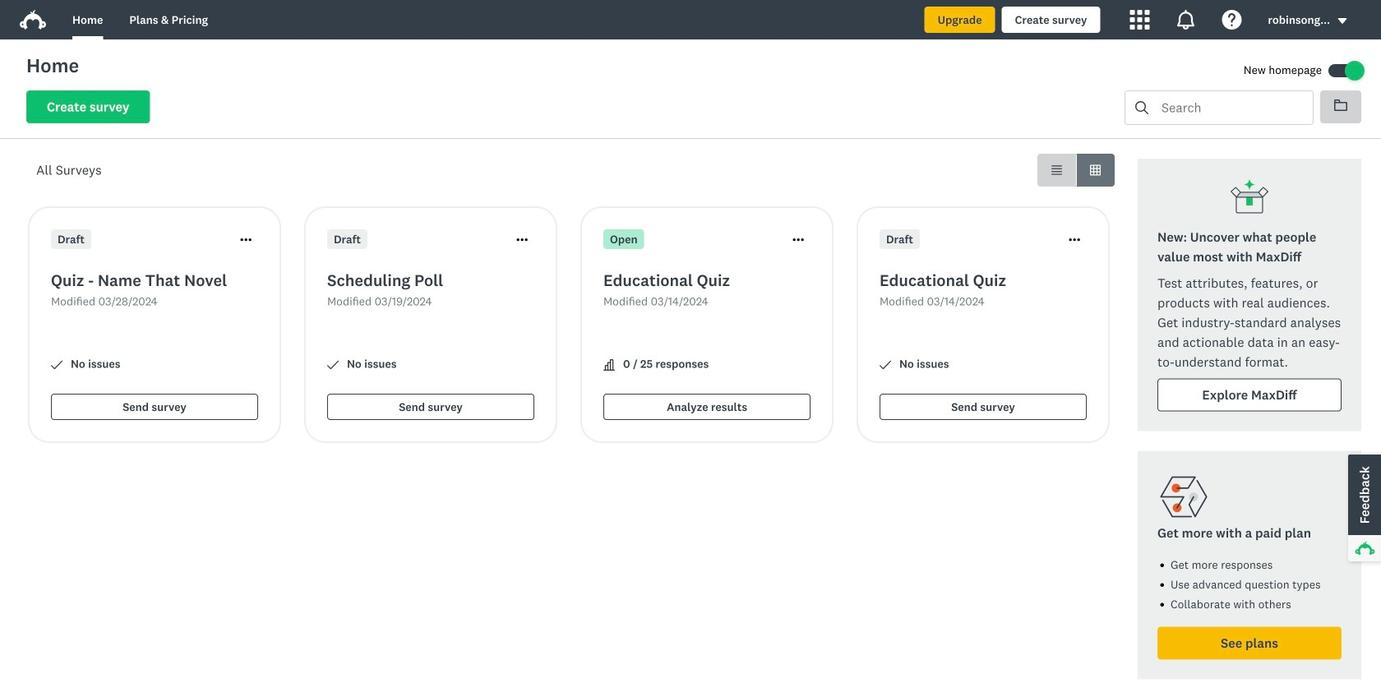 Task type: locate. For each thing, give the bounding box(es) containing it.
2 horizontal spatial no issues image
[[880, 359, 892, 371]]

folders image
[[1335, 99, 1348, 112], [1335, 100, 1348, 111]]

notification center icon image
[[1177, 10, 1196, 30]]

Search text field
[[1149, 91, 1314, 124]]

dropdown arrow icon image
[[1338, 15, 1349, 27], [1339, 18, 1348, 24]]

1 horizontal spatial no issues image
[[327, 359, 339, 371]]

search image
[[1136, 101, 1149, 114], [1136, 101, 1149, 114]]

0 horizontal spatial no issues image
[[51, 359, 63, 371]]

products icon image
[[1131, 10, 1150, 30], [1131, 10, 1150, 30]]

2 no issues image from the left
[[327, 359, 339, 371]]

group
[[1038, 154, 1115, 187]]

brand logo image
[[20, 7, 46, 33], [20, 10, 46, 30]]

1 no issues image from the left
[[51, 359, 63, 371]]

response count image
[[604, 359, 615, 371], [604, 359, 615, 371]]

no issues image
[[51, 359, 63, 371], [327, 359, 339, 371], [880, 359, 892, 371]]

3 no issues image from the left
[[880, 359, 892, 371]]



Task type: describe. For each thing, give the bounding box(es) containing it.
1 brand logo image from the top
[[20, 7, 46, 33]]

2 brand logo image from the top
[[20, 10, 46, 30]]

response based pricing icon image
[[1158, 471, 1211, 524]]

2 folders image from the top
[[1335, 100, 1348, 111]]

help icon image
[[1223, 10, 1242, 30]]

max diff icon image
[[1231, 179, 1270, 218]]

1 folders image from the top
[[1335, 99, 1348, 112]]



Task type: vqa. For each thing, say whether or not it's contained in the screenshot.
Icon   Xjtfe to the top
no



